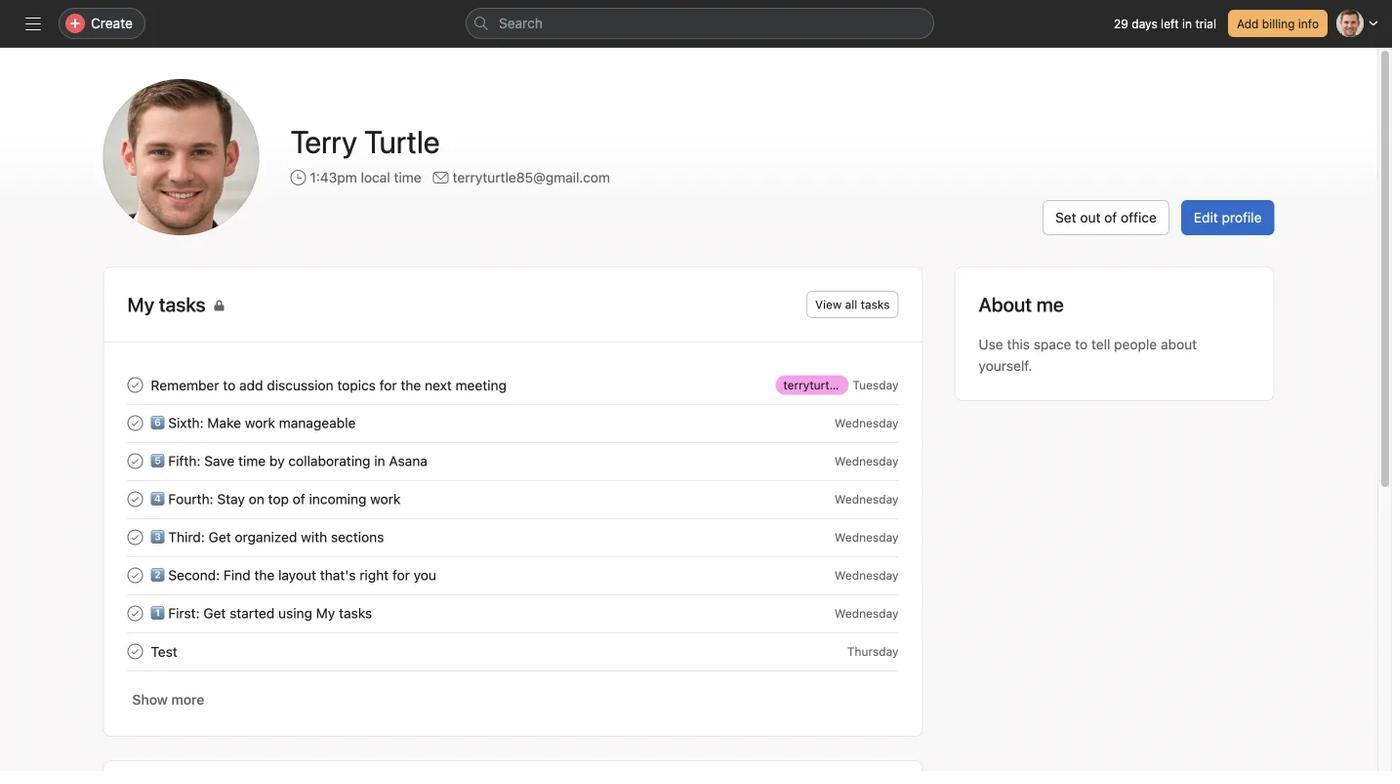 Task type: describe. For each thing, give the bounding box(es) containing it.
3️⃣ third: get organized with sections
[[151, 529, 384, 545]]

maria
[[864, 378, 895, 392]]

next
[[425, 377, 452, 393]]

edit profile button
[[1182, 200, 1275, 235]]

4️⃣ fourth: stay on top of incoming work
[[151, 491, 401, 507]]

0 horizontal spatial time
[[238, 453, 266, 469]]

terryturtle85@gmail.com link
[[453, 167, 610, 188]]

days
[[1132, 17, 1158, 30]]

with
[[301, 529, 327, 545]]

1 wednesday button from the top
[[835, 417, 899, 430]]

create
[[91, 15, 133, 31]]

remember
[[151, 377, 219, 393]]

space
[[1034, 336, 1072, 353]]

search button
[[466, 8, 935, 39]]

0 horizontal spatial work
[[245, 415, 275, 431]]

1 vertical spatial work
[[370, 491, 401, 507]]

tuesday
[[853, 378, 899, 392]]

thursday button
[[848, 645, 899, 659]]

tasks inside view all tasks button
[[861, 298, 890, 312]]

to inside use this space to tell people about yourself.
[[1076, 336, 1088, 353]]

29 days left in trial
[[1114, 17, 1217, 30]]

tt
[[149, 125, 213, 189]]

discussion
[[267, 377, 334, 393]]

5️⃣ fifth: save time by collaborating in asana
[[151, 453, 428, 469]]

all
[[845, 298, 858, 312]]

second:
[[168, 567, 220, 583]]

yourself.
[[979, 358, 1033, 374]]

office
[[1121, 209, 1157, 226]]

on
[[249, 491, 264, 507]]

get for third:
[[209, 529, 231, 545]]

1 vertical spatial the
[[254, 567, 275, 583]]

show more
[[132, 692, 204, 708]]

remember to add discussion topics for the next meeting
[[151, 377, 507, 393]]

4 wednesday button from the top
[[835, 531, 899, 544]]

get for first:
[[203, 605, 226, 621]]

1:43pm local time
[[310, 169, 422, 186]]

save
[[204, 453, 235, 469]]

of inside button
[[1105, 209, 1118, 226]]

terryturtle85@gmail.com
[[453, 169, 610, 186]]

completed checkbox for 4️⃣
[[124, 488, 147, 511]]

6️⃣ sixth: make work manageable
[[151, 415, 356, 431]]

my
[[316, 605, 335, 621]]

that's
[[320, 567, 356, 583]]

29
[[1114, 17, 1129, 30]]

collaborating
[[288, 453, 371, 469]]

use
[[979, 336, 1004, 353]]

1 vertical spatial of
[[293, 491, 305, 507]]

my tasks
[[127, 293, 206, 316]]

create button
[[59, 8, 145, 39]]

4 completed checkbox from the top
[[124, 640, 147, 664]]

/
[[858, 378, 861, 392]]

1 vertical spatial for
[[393, 567, 410, 583]]

about
[[1161, 336, 1197, 353]]

terryturtle85 / maria 1:1
[[784, 378, 913, 392]]

wednesday for right
[[835, 569, 899, 583]]

show more button
[[127, 683, 209, 718]]

terry turtle
[[291, 123, 440, 160]]

add
[[239, 377, 263, 393]]

add billing info
[[1237, 17, 1319, 30]]

manageable
[[279, 415, 356, 431]]

1 horizontal spatial the
[[401, 377, 421, 393]]

0 horizontal spatial in
[[374, 453, 385, 469]]

completed image for 2️⃣
[[124, 564, 147, 587]]

completed checkbox for 5️⃣
[[124, 450, 147, 473]]

set out of office
[[1056, 209, 1157, 226]]

search
[[499, 15, 543, 31]]

meeting
[[456, 377, 507, 393]]

info
[[1299, 17, 1319, 30]]

1 horizontal spatial time
[[394, 169, 422, 186]]

make
[[207, 415, 241, 431]]

find
[[224, 567, 251, 583]]

use this space to tell people about yourself.
[[979, 336, 1197, 374]]

wednesday for incoming
[[835, 493, 899, 506]]

incoming
[[309, 491, 367, 507]]

1:43pm
[[310, 169, 357, 186]]

view all tasks
[[816, 298, 890, 312]]

organized
[[235, 529, 297, 545]]

billing
[[1263, 17, 1296, 30]]



Task type: vqa. For each thing, say whether or not it's contained in the screenshot.
USING
yes



Task type: locate. For each thing, give the bounding box(es) containing it.
asana
[[389, 453, 428, 469]]

for right topics
[[380, 377, 397, 393]]

3 wednesday from the top
[[835, 493, 899, 506]]

1 vertical spatial tasks
[[339, 605, 372, 621]]

completed image left 6️⃣
[[124, 412, 147, 435]]

completed image left 3️⃣
[[124, 526, 147, 549]]

6️⃣
[[151, 415, 165, 431]]

thursday
[[848, 645, 899, 659]]

wednesday for in
[[835, 455, 899, 468]]

more
[[171, 692, 204, 708]]

completed checkbox for 1️⃣
[[124, 602, 147, 626]]

1 vertical spatial time
[[238, 453, 266, 469]]

4️⃣
[[151, 491, 165, 507]]

tasks right my
[[339, 605, 372, 621]]

get
[[209, 529, 231, 545], [203, 605, 226, 621]]

1 horizontal spatial in
[[1183, 17, 1193, 30]]

this
[[1007, 336, 1030, 353]]

0 horizontal spatial the
[[254, 567, 275, 583]]

view
[[816, 298, 842, 312]]

local
[[361, 169, 390, 186]]

for left you
[[393, 567, 410, 583]]

0 vertical spatial work
[[245, 415, 275, 431]]

5 wednesday button from the top
[[835, 569, 899, 583]]

2 wednesday button from the top
[[835, 455, 899, 468]]

completed image
[[124, 374, 147, 397], [124, 412, 147, 435], [124, 488, 147, 511], [124, 526, 147, 549], [124, 564, 147, 587], [124, 602, 147, 626]]

fourth:
[[168, 491, 214, 507]]

time
[[394, 169, 422, 186], [238, 453, 266, 469]]

4 completed image from the top
[[124, 526, 147, 549]]

1 completed checkbox from the top
[[124, 374, 147, 397]]

1 completed image from the top
[[124, 374, 147, 397]]

0 horizontal spatial to
[[223, 377, 236, 393]]

get right third:
[[209, 529, 231, 545]]

2 completed image from the top
[[124, 640, 147, 664]]

terryturtle85
[[784, 378, 854, 392]]

stay
[[217, 491, 245, 507]]

completed image left remember
[[124, 374, 147, 397]]

first:
[[168, 605, 200, 621]]

test
[[151, 644, 178, 660]]

people
[[1115, 336, 1158, 353]]

completed checkbox for 6️⃣
[[124, 412, 147, 435]]

0 vertical spatial get
[[209, 529, 231, 545]]

completed image
[[124, 450, 147, 473], [124, 640, 147, 664]]

in
[[1183, 17, 1193, 30], [374, 453, 385, 469]]

2 completed checkbox from the top
[[124, 412, 147, 435]]

2 completed image from the top
[[124, 412, 147, 435]]

3️⃣
[[151, 529, 165, 545]]

terryturtle85 / maria 1:1 link
[[776, 376, 913, 395]]

get right first:
[[203, 605, 226, 621]]

1 vertical spatial to
[[223, 377, 236, 393]]

1 wednesday from the top
[[835, 417, 899, 430]]

profile
[[1222, 209, 1262, 226]]

tasks right all
[[861, 298, 890, 312]]

completed checkbox left 4️⃣
[[124, 488, 147, 511]]

2️⃣ second: find the layout that's right for you
[[151, 567, 437, 583]]

about me
[[979, 293, 1064, 316]]

1️⃣
[[151, 605, 165, 621]]

show
[[132, 692, 168, 708]]

topics
[[337, 377, 376, 393]]

completed image left 4️⃣
[[124, 488, 147, 511]]

0 horizontal spatial of
[[293, 491, 305, 507]]

6 completed image from the top
[[124, 602, 147, 626]]

completed image for 5️⃣ fifth: save time by collaborating in asana
[[124, 450, 147, 473]]

completed image for test
[[124, 640, 147, 664]]

completed checkbox for remember
[[124, 374, 147, 397]]

0 vertical spatial for
[[380, 377, 397, 393]]

completed image for 3️⃣
[[124, 526, 147, 549]]

search list box
[[466, 8, 935, 39]]

3 completed image from the top
[[124, 488, 147, 511]]

wednesday button for tasks
[[835, 607, 899, 621]]

to left tell
[[1076, 336, 1088, 353]]

0 vertical spatial tasks
[[861, 298, 890, 312]]

you
[[414, 567, 437, 583]]

1 horizontal spatial of
[[1105, 209, 1118, 226]]

completed checkbox for 2️⃣
[[124, 564, 147, 587]]

tuesday button
[[853, 378, 899, 392]]

out
[[1081, 209, 1101, 226]]

completed checkbox left 1️⃣ at left
[[124, 602, 147, 626]]

sixth:
[[168, 415, 204, 431]]

0 vertical spatial to
[[1076, 336, 1088, 353]]

4 wednesday from the top
[[835, 531, 899, 544]]

5 completed image from the top
[[124, 564, 147, 587]]

1 completed image from the top
[[124, 450, 147, 473]]

completed image for 6️⃣
[[124, 412, 147, 435]]

Completed checkbox
[[124, 488, 147, 511], [124, 526, 147, 549], [124, 564, 147, 587], [124, 602, 147, 626]]

2 completed checkbox from the top
[[124, 526, 147, 549]]

edit profile
[[1194, 209, 1262, 226]]

wednesday button for incoming
[[835, 493, 899, 506]]

the right find
[[254, 567, 275, 583]]

0 vertical spatial time
[[394, 169, 422, 186]]

0 vertical spatial the
[[401, 377, 421, 393]]

started
[[230, 605, 275, 621]]

Completed checkbox
[[124, 374, 147, 397], [124, 412, 147, 435], [124, 450, 147, 473], [124, 640, 147, 664]]

wednesday for tasks
[[835, 607, 899, 621]]

1 completed checkbox from the top
[[124, 488, 147, 511]]

completed checkbox left 3️⃣
[[124, 526, 147, 549]]

completed checkbox for 3️⃣
[[124, 526, 147, 549]]

3 completed checkbox from the top
[[124, 564, 147, 587]]

third:
[[168, 529, 205, 545]]

1 horizontal spatial tasks
[[861, 298, 890, 312]]

work down asana
[[370, 491, 401, 507]]

the left next at the left
[[401, 377, 421, 393]]

view all tasks button
[[807, 291, 899, 318]]

3 wednesday button from the top
[[835, 493, 899, 506]]

0 vertical spatial of
[[1105, 209, 1118, 226]]

to left the add
[[223, 377, 236, 393]]

of right out
[[1105, 209, 1118, 226]]

by
[[270, 453, 285, 469]]

tell
[[1092, 336, 1111, 353]]

completed checkbox left 5️⃣
[[124, 450, 147, 473]]

work right make at left bottom
[[245, 415, 275, 431]]

using
[[278, 605, 313, 621]]

completed image for 1️⃣
[[124, 602, 147, 626]]

3 completed checkbox from the top
[[124, 450, 147, 473]]

time left by
[[238, 453, 266, 469]]

1 horizontal spatial to
[[1076, 336, 1088, 353]]

4 completed checkbox from the top
[[124, 602, 147, 626]]

of right top
[[293, 491, 305, 507]]

wednesday
[[835, 417, 899, 430], [835, 455, 899, 468], [835, 493, 899, 506], [835, 531, 899, 544], [835, 569, 899, 583], [835, 607, 899, 621]]

5️⃣
[[151, 453, 165, 469]]

1 vertical spatial get
[[203, 605, 226, 621]]

2️⃣
[[151, 567, 165, 583]]

wednesday button for right
[[835, 569, 899, 583]]

2 wednesday from the top
[[835, 455, 899, 468]]

completed image left test
[[124, 640, 147, 664]]

0 vertical spatial in
[[1183, 17, 1193, 30]]

for
[[380, 377, 397, 393], [393, 567, 410, 583]]

trial
[[1196, 17, 1217, 30]]

tasks
[[861, 298, 890, 312], [339, 605, 372, 621]]

in left asana
[[374, 453, 385, 469]]

add
[[1237, 17, 1259, 30]]

work
[[245, 415, 275, 431], [370, 491, 401, 507]]

1 vertical spatial completed image
[[124, 640, 147, 664]]

set out of office button
[[1043, 200, 1170, 235]]

right
[[360, 567, 389, 583]]

completed checkbox left 2️⃣
[[124, 564, 147, 587]]

1:1
[[898, 378, 913, 392]]

1 horizontal spatial work
[[370, 491, 401, 507]]

completed image left 2️⃣
[[124, 564, 147, 587]]

completed image for 4️⃣
[[124, 488, 147, 511]]

1️⃣ first: get started using my tasks
[[151, 605, 372, 621]]

0 horizontal spatial tasks
[[339, 605, 372, 621]]

completed checkbox left test
[[124, 640, 147, 664]]

of
[[1105, 209, 1118, 226], [293, 491, 305, 507]]

top
[[268, 491, 289, 507]]

5 wednesday from the top
[[835, 569, 899, 583]]

to
[[1076, 336, 1088, 353], [223, 377, 236, 393]]

add billing info button
[[1229, 10, 1328, 37]]

completed checkbox left remember
[[124, 374, 147, 397]]

time right local
[[394, 169, 422, 186]]

0 vertical spatial completed image
[[124, 450, 147, 473]]

completed image left 1️⃣ at left
[[124, 602, 147, 626]]

sections
[[331, 529, 384, 545]]

wednesday button for in
[[835, 455, 899, 468]]

layout
[[278, 567, 316, 583]]

fifth:
[[168, 453, 201, 469]]

set
[[1056, 209, 1077, 226]]

6 wednesday from the top
[[835, 607, 899, 621]]

expand sidebar image
[[25, 16, 41, 31]]

completed image left 5️⃣
[[124, 450, 147, 473]]

completed checkbox left 6️⃣
[[124, 412, 147, 435]]

6 wednesday button from the top
[[835, 607, 899, 621]]

completed image for remember
[[124, 374, 147, 397]]

left
[[1161, 17, 1179, 30]]

1 vertical spatial in
[[374, 453, 385, 469]]

in right the left
[[1183, 17, 1193, 30]]



